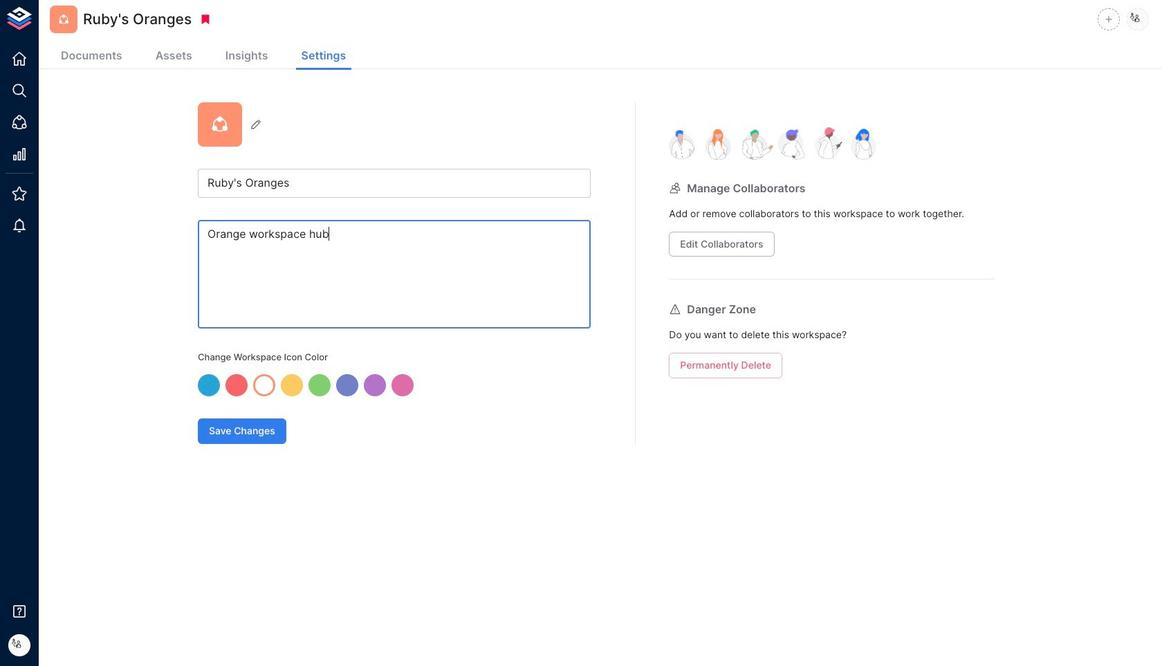 Task type: vqa. For each thing, say whether or not it's contained in the screenshot.
Remove Bookmark icon
yes



Task type: locate. For each thing, give the bounding box(es) containing it.
remove bookmark image
[[199, 13, 212, 26]]

ruby anderson image
[[1127, 8, 1149, 30]]

Workspace notes are visible to all members and guests. text field
[[198, 220, 591, 329]]



Task type: describe. For each thing, give the bounding box(es) containing it.
Workspace Name text field
[[198, 169, 591, 198]]



